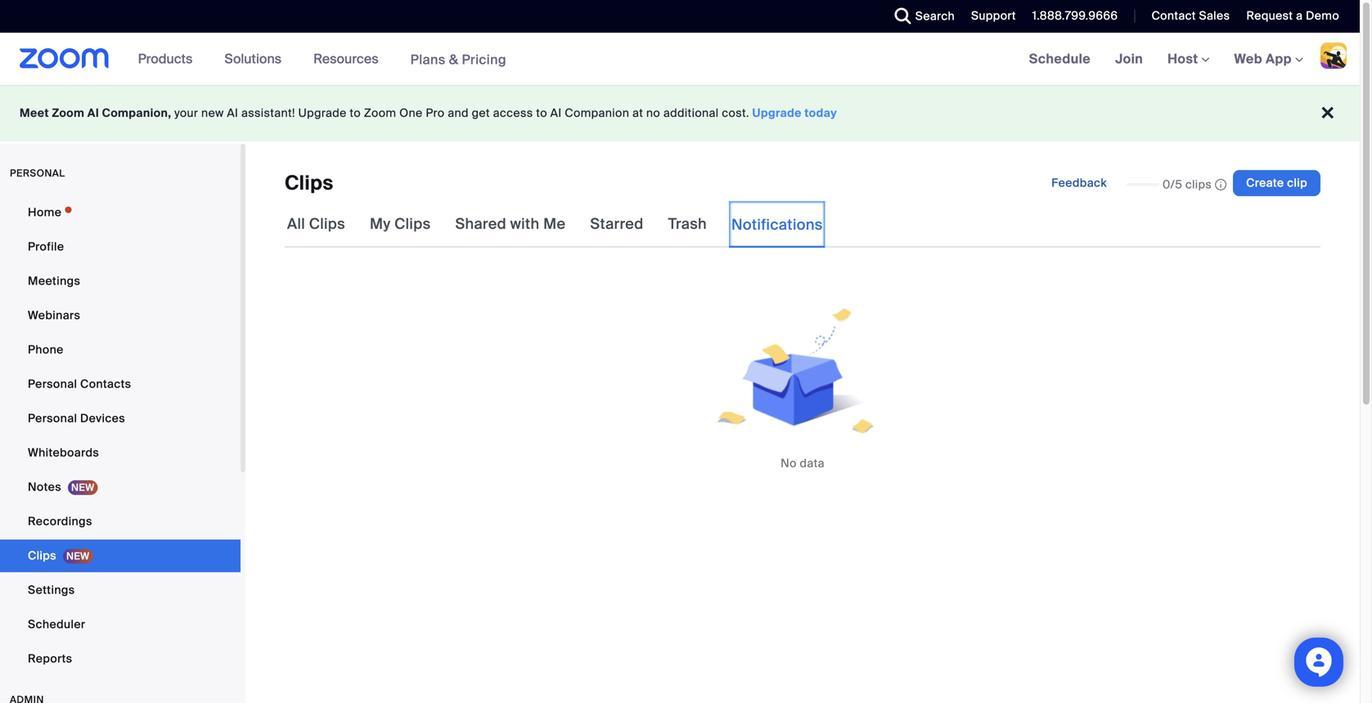 Task type: describe. For each thing, give the bounding box(es) containing it.
data
[[800, 456, 825, 471]]

1 to from the left
[[350, 106, 361, 121]]

shared with me tab
[[453, 201, 568, 247]]

3 ai from the left
[[550, 106, 562, 121]]

additional
[[664, 106, 719, 121]]

settings link
[[0, 574, 241, 607]]

home
[[28, 205, 62, 220]]

devices
[[80, 411, 125, 426]]

search button
[[883, 0, 959, 33]]

meetings
[[28, 274, 80, 289]]

clips right all
[[309, 215, 345, 234]]

a
[[1296, 8, 1303, 23]]

0/5 clips application
[[1127, 177, 1227, 193]]

all clips tab
[[285, 201, 348, 247]]

all
[[287, 215, 305, 234]]

demo
[[1306, 8, 1340, 23]]

trash tab
[[666, 201, 709, 247]]

no
[[781, 456, 797, 471]]

contacts
[[80, 377, 131, 392]]

and
[[448, 106, 469, 121]]

cost.
[[722, 106, 749, 121]]

sales
[[1199, 8, 1230, 23]]

profile
[[28, 239, 64, 254]]

profile picture image
[[1321, 43, 1347, 69]]

feedback
[[1052, 176, 1107, 191]]

phone
[[28, 342, 64, 358]]

meetings navigation
[[1017, 33, 1360, 86]]

web
[[1234, 50, 1263, 68]]

new
[[201, 106, 224, 121]]

no
[[646, 106, 660, 121]]

starred
[[590, 215, 644, 234]]

personal devices
[[28, 411, 125, 426]]

with
[[510, 215, 540, 234]]

companion
[[565, 106, 629, 121]]

starred tab
[[588, 201, 646, 247]]

scheduler
[[28, 617, 85, 633]]

contact
[[1152, 8, 1196, 23]]

shared with me
[[455, 215, 566, 234]]

feedback button
[[1038, 170, 1120, 196]]

meet zoom ai companion, your new ai assistant! upgrade to zoom one pro and get access to ai companion at no additional cost. upgrade today
[[20, 106, 837, 121]]

your
[[174, 106, 198, 121]]

personal for personal devices
[[28, 411, 77, 426]]

settings
[[28, 583, 75, 598]]

whiteboards link
[[0, 437, 241, 470]]

meetings link
[[0, 265, 241, 298]]

products button
[[138, 33, 200, 85]]

clips up all clips tab
[[285, 171, 333, 196]]

at
[[633, 106, 643, 121]]

recordings link
[[0, 506, 241, 538]]

join link
[[1103, 33, 1156, 85]]

support
[[971, 8, 1016, 23]]

webinars
[[28, 308, 80, 323]]

&
[[449, 51, 459, 68]]

my clips
[[370, 215, 431, 234]]

today
[[805, 106, 837, 121]]

request a demo
[[1247, 8, 1340, 23]]

personal devices link
[[0, 403, 241, 435]]

1.888.799.9666
[[1033, 8, 1118, 23]]

clips link
[[0, 540, 241, 573]]

create clip
[[1246, 176, 1308, 191]]

create
[[1246, 176, 1284, 191]]

search
[[915, 9, 955, 24]]

my clips tab
[[367, 201, 433, 247]]

schedule link
[[1017, 33, 1103, 85]]

me
[[543, 215, 566, 234]]

shared
[[455, 215, 507, 234]]

plans
[[410, 51, 446, 68]]

request
[[1247, 8, 1293, 23]]

notifications
[[732, 216, 823, 235]]

whiteboards
[[28, 446, 99, 461]]



Task type: vqa. For each thing, say whether or not it's contained in the screenshot.
the Recordings link
yes



Task type: locate. For each thing, give the bounding box(es) containing it.
personal
[[10, 167, 65, 180]]

zoom logo image
[[20, 48, 109, 69]]

trash
[[668, 215, 707, 234]]

clip
[[1287, 176, 1308, 191]]

2 personal from the top
[[28, 411, 77, 426]]

recordings
[[28, 514, 92, 529]]

reports
[[28, 652, 72, 667]]

clips
[[1186, 177, 1212, 192]]

host button
[[1168, 50, 1210, 68]]

profile link
[[0, 231, 241, 263]]

meet
[[20, 106, 49, 121]]

to down resources dropdown button
[[350, 106, 361, 121]]

products
[[138, 50, 193, 68]]

1 vertical spatial personal
[[28, 411, 77, 426]]

2 horizontal spatial ai
[[550, 106, 562, 121]]

meet zoom ai companion, footer
[[0, 85, 1360, 142]]

1 horizontal spatial upgrade
[[752, 106, 802, 121]]

schedule
[[1029, 50, 1091, 68]]

ai left the companion
[[550, 106, 562, 121]]

get
[[472, 106, 490, 121]]

product information navigation
[[126, 33, 519, 86]]

upgrade right cost.
[[752, 106, 802, 121]]

resources
[[313, 50, 379, 68]]

resources button
[[313, 33, 386, 85]]

clips
[[285, 171, 333, 196], [309, 215, 345, 234], [395, 215, 431, 234], [28, 549, 56, 564]]

2 zoom from the left
[[364, 106, 396, 121]]

personal contacts link
[[0, 368, 241, 401]]

2 upgrade from the left
[[752, 106, 802, 121]]

1 horizontal spatial zoom
[[364, 106, 396, 121]]

web app button
[[1234, 50, 1304, 68]]

pricing
[[462, 51, 506, 68]]

clips right "my"
[[395, 215, 431, 234]]

0 horizontal spatial zoom
[[52, 106, 84, 121]]

to right access
[[536, 106, 547, 121]]

host
[[1168, 50, 1202, 68]]

personal menu menu
[[0, 196, 241, 678]]

banner
[[0, 33, 1360, 86]]

app
[[1266, 50, 1292, 68]]

scheduler link
[[0, 609, 241, 642]]

ai left companion,
[[87, 106, 99, 121]]

personal for personal contacts
[[28, 377, 77, 392]]

notes link
[[0, 471, 241, 504]]

tabs of clips tab list
[[285, 201, 825, 248]]

web app
[[1234, 50, 1292, 68]]

0 horizontal spatial to
[[350, 106, 361, 121]]

assistant!
[[241, 106, 295, 121]]

1 personal from the top
[[28, 377, 77, 392]]

phone link
[[0, 334, 241, 367]]

reports link
[[0, 643, 241, 676]]

0 horizontal spatial ai
[[87, 106, 99, 121]]

personal up "whiteboards"
[[28, 411, 77, 426]]

0/5
[[1163, 177, 1183, 192]]

solutions
[[225, 50, 282, 68]]

clips inside personal menu menu
[[28, 549, 56, 564]]

webinars link
[[0, 300, 241, 332]]

upgrade down product information navigation
[[298, 106, 347, 121]]

home link
[[0, 196, 241, 229]]

ai
[[87, 106, 99, 121], [227, 106, 238, 121], [550, 106, 562, 121]]

all clips
[[287, 215, 345, 234]]

upgrade today link
[[752, 106, 837, 121]]

2 to from the left
[[536, 106, 547, 121]]

1 horizontal spatial to
[[536, 106, 547, 121]]

plans & pricing link
[[410, 51, 506, 68], [410, 51, 506, 68]]

1 horizontal spatial ai
[[227, 106, 238, 121]]

zoom
[[52, 106, 84, 121], [364, 106, 396, 121]]

banner containing products
[[0, 33, 1360, 86]]

1 zoom from the left
[[52, 106, 84, 121]]

notes
[[28, 480, 61, 495]]

companion,
[[102, 106, 171, 121]]

upgrade
[[298, 106, 347, 121], [752, 106, 802, 121]]

contact sales
[[1152, 8, 1230, 23]]

zoom left one at the top of page
[[364, 106, 396, 121]]

one
[[399, 106, 423, 121]]

contact sales link
[[1139, 0, 1234, 33], [1152, 8, 1230, 23]]

create clip button
[[1233, 170, 1321, 196]]

pro
[[426, 106, 445, 121]]

plans & pricing
[[410, 51, 506, 68]]

support link
[[959, 0, 1020, 33], [971, 8, 1016, 23]]

my
[[370, 215, 391, 234]]

zoom right meet
[[52, 106, 84, 121]]

personal contacts
[[28, 377, 131, 392]]

0 vertical spatial personal
[[28, 377, 77, 392]]

0 horizontal spatial upgrade
[[298, 106, 347, 121]]

clips up settings
[[28, 549, 56, 564]]

ai right new
[[227, 106, 238, 121]]

no data
[[781, 456, 825, 471]]

personal down 'phone'
[[28, 377, 77, 392]]

request a demo link
[[1234, 0, 1360, 33], [1247, 8, 1340, 23]]

1 ai from the left
[[87, 106, 99, 121]]

1.888.799.9666 button
[[1020, 0, 1122, 33], [1033, 8, 1118, 23]]

1 upgrade from the left
[[298, 106, 347, 121]]

0/5 clips
[[1163, 177, 1212, 192]]

solutions button
[[225, 33, 289, 85]]

2 ai from the left
[[227, 106, 238, 121]]

access
[[493, 106, 533, 121]]

join
[[1115, 50, 1143, 68]]

to
[[350, 106, 361, 121], [536, 106, 547, 121]]



